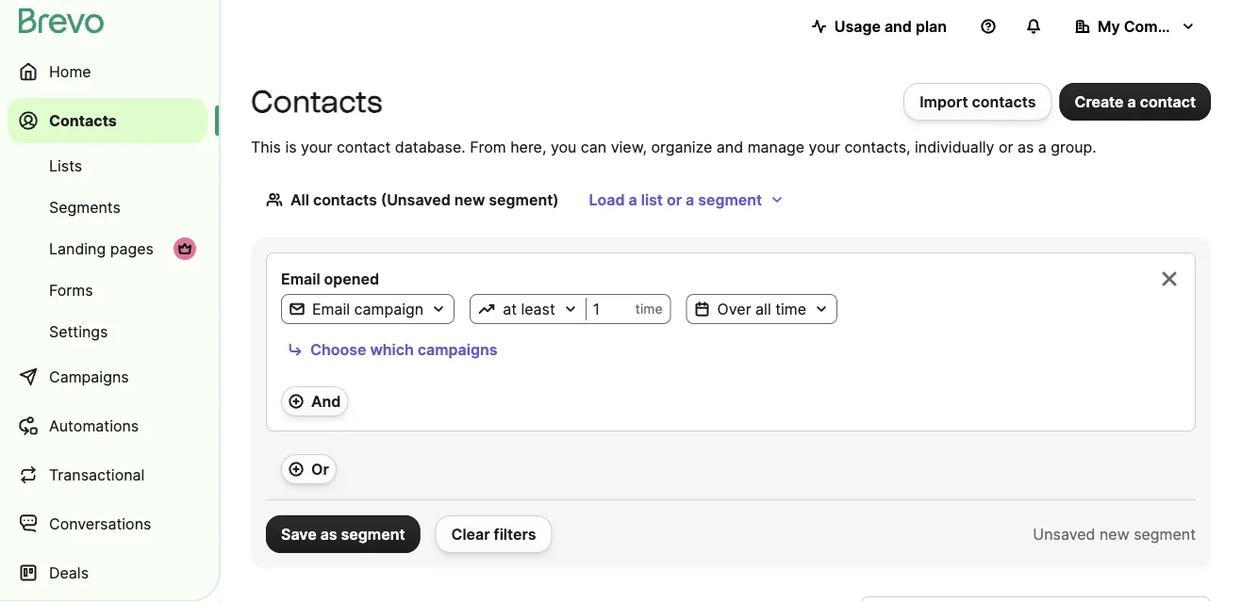Task type: vqa. For each thing, say whether or not it's contained in the screenshot.
Contacts settings
no



Task type: describe. For each thing, give the bounding box(es) containing it.
my
[[1098, 17, 1121, 35]]

at least
[[503, 300, 556, 318]]

group.
[[1051, 138, 1097, 156]]

landing pages
[[49, 240, 154, 258]]

over all time
[[718, 300, 807, 318]]

or button
[[281, 455, 337, 485]]

segment)
[[489, 191, 559, 209]]

create a contact
[[1075, 92, 1197, 111]]

segments link
[[8, 189, 208, 226]]

segment inside "button"
[[698, 191, 763, 209]]

conversations link
[[8, 502, 208, 547]]

save as segment button
[[266, 516, 420, 554]]

choose which campaigns
[[310, 341, 498, 359]]

database.
[[395, 138, 466, 156]]

my company
[[1098, 17, 1194, 35]]

load a list or a segment
[[589, 191, 763, 209]]

campaigns
[[418, 341, 498, 359]]

over
[[718, 300, 752, 318]]

campaigns
[[49, 368, 129, 386]]

segments
[[49, 198, 121, 217]]

0 horizontal spatial and
[[717, 138, 744, 156]]

individually
[[915, 138, 995, 156]]

choose which campaigns button
[[281, 336, 504, 364]]

choose
[[310, 341, 367, 359]]

save
[[281, 526, 317, 544]]

clear
[[452, 526, 490, 544]]

import
[[920, 92, 969, 111]]

can
[[581, 138, 607, 156]]

left___rvooi image
[[177, 242, 193, 257]]

1 your from the left
[[301, 138, 333, 156]]

1 horizontal spatial contacts
[[251, 84, 383, 120]]

view,
[[611, 138, 647, 156]]

here,
[[511, 138, 547, 156]]

a left list
[[629, 191, 638, 209]]

transactional
[[49, 466, 145, 485]]

automations
[[49, 417, 139, 435]]

0 horizontal spatial time
[[636, 301, 663, 318]]

you
[[551, 138, 577, 156]]

create a contact button
[[1060, 83, 1212, 121]]

manage
[[748, 138, 805, 156]]

automations link
[[8, 404, 208, 449]]

segment for unsaved new segment
[[1134, 526, 1197, 544]]

2 your from the left
[[809, 138, 841, 156]]

contacts link
[[8, 98, 208, 143]]

and
[[311, 393, 341, 411]]

is
[[285, 138, 297, 156]]

campaigns link
[[8, 355, 208, 400]]

deals
[[49, 564, 89, 583]]

email opened
[[281, 270, 379, 288]]

transactional link
[[8, 453, 208, 498]]

lists
[[49, 157, 82, 175]]

(unsaved
[[381, 191, 451, 209]]

or inside "button"
[[667, 191, 682, 209]]

home
[[49, 62, 91, 81]]

import contacts button
[[904, 83, 1053, 121]]

time inside button
[[776, 300, 807, 318]]



Task type: locate. For each thing, give the bounding box(es) containing it.
segment inside button
[[341, 526, 405, 544]]

plan
[[916, 17, 947, 35]]

create
[[1075, 92, 1124, 111]]

opened
[[324, 270, 379, 288]]

email campaign
[[312, 300, 424, 318]]

a right the create
[[1128, 92, 1137, 111]]

over all time button
[[687, 298, 837, 321]]

your right manage
[[809, 138, 841, 156]]

usage and plan button
[[797, 8, 963, 45]]

0 vertical spatial or
[[999, 138, 1014, 156]]

and inside button
[[885, 17, 912, 35]]

company
[[1125, 17, 1194, 35]]

import contacts
[[920, 92, 1037, 111]]

lists link
[[8, 147, 208, 185]]

0 horizontal spatial or
[[667, 191, 682, 209]]

contact right the create
[[1141, 92, 1197, 111]]

a left group.
[[1039, 138, 1047, 156]]

0 horizontal spatial segment
[[341, 526, 405, 544]]

landing pages link
[[8, 230, 208, 268]]

load
[[589, 191, 625, 209]]

2 horizontal spatial segment
[[1134, 526, 1197, 544]]

which
[[370, 341, 414, 359]]

0 horizontal spatial your
[[301, 138, 333, 156]]

forms link
[[8, 272, 208, 310]]

a right list
[[686, 191, 695, 209]]

contact left database.
[[337, 138, 391, 156]]

deals link
[[8, 551, 208, 596]]

0 vertical spatial new
[[455, 191, 485, 209]]

1 vertical spatial as
[[320, 526, 337, 544]]

your right the is
[[301, 138, 333, 156]]

new
[[455, 191, 485, 209], [1100, 526, 1130, 544]]

or right list
[[667, 191, 682, 209]]

contacts for all
[[313, 191, 377, 209]]

1 horizontal spatial time
[[776, 300, 807, 318]]

a
[[1128, 92, 1137, 111], [1039, 138, 1047, 156], [629, 191, 638, 209], [686, 191, 695, 209]]

0 vertical spatial and
[[885, 17, 912, 35]]

email campaign button
[[282, 298, 454, 321]]

contacts for import
[[972, 92, 1037, 111]]

forms
[[49, 281, 93, 300]]

1 vertical spatial new
[[1100, 526, 1130, 544]]

unsaved
[[1034, 526, 1096, 544]]

email for email opened
[[281, 270, 320, 288]]

time right all
[[776, 300, 807, 318]]

and button
[[281, 387, 349, 417]]

all contacts (unsaved new segment)
[[291, 191, 559, 209]]

contacts
[[251, 84, 383, 120], [49, 111, 117, 130]]

contacts right the import
[[972, 92, 1037, 111]]

email
[[281, 270, 320, 288], [312, 300, 350, 318]]

1 vertical spatial and
[[717, 138, 744, 156]]

contacts up the is
[[251, 84, 383, 120]]

and left manage
[[717, 138, 744, 156]]

all
[[291, 191, 309, 209]]

0 horizontal spatial new
[[455, 191, 485, 209]]

this is your contact database. from here, you can view, organize and manage your contacts, individually or as a group.
[[251, 138, 1097, 156]]

pages
[[110, 240, 154, 258]]

or right individually
[[999, 138, 1014, 156]]

as right save
[[320, 526, 337, 544]]

email inside email campaign button
[[312, 300, 350, 318]]

clear filters button
[[436, 516, 553, 554]]

usage
[[835, 17, 881, 35]]

1 horizontal spatial contact
[[1141, 92, 1197, 111]]

segment for save as segment
[[341, 526, 405, 544]]

campaign
[[354, 300, 424, 318]]

0 horizontal spatial as
[[320, 526, 337, 544]]

or
[[311, 460, 329, 479]]

1 vertical spatial or
[[667, 191, 682, 209]]

0 vertical spatial as
[[1018, 138, 1034, 156]]

least
[[521, 300, 556, 318]]

or
[[999, 138, 1014, 156], [667, 191, 682, 209]]

clear filters
[[452, 526, 537, 544]]

as inside button
[[320, 526, 337, 544]]

0 horizontal spatial contacts
[[313, 191, 377, 209]]

1 horizontal spatial segment
[[698, 191, 763, 209]]

from
[[470, 138, 506, 156]]

unsaved new segment
[[1034, 526, 1197, 544]]

landing
[[49, 240, 106, 258]]

at least button
[[471, 298, 586, 321]]

filters
[[494, 526, 537, 544]]

load a list or a segment button
[[574, 181, 800, 219]]

and left the plan
[[885, 17, 912, 35]]

segment
[[698, 191, 763, 209], [341, 526, 405, 544], [1134, 526, 1197, 544]]

new right the (unsaved
[[455, 191, 485, 209]]

contacts
[[972, 92, 1037, 111], [313, 191, 377, 209]]

list
[[641, 191, 663, 209]]

1 horizontal spatial or
[[999, 138, 1014, 156]]

a inside button
[[1128, 92, 1137, 111]]

time
[[776, 300, 807, 318], [636, 301, 663, 318]]

1 vertical spatial email
[[312, 300, 350, 318]]

0 vertical spatial email
[[281, 270, 320, 288]]

0 vertical spatial contact
[[1141, 92, 1197, 111]]

home link
[[8, 49, 208, 94]]

email left opened
[[281, 270, 320, 288]]

0 vertical spatial contacts
[[972, 92, 1037, 111]]

contact inside the create a contact button
[[1141, 92, 1197, 111]]

usage and plan
[[835, 17, 947, 35]]

save as segment
[[281, 526, 405, 544]]

contacts up the lists
[[49, 111, 117, 130]]

1 horizontal spatial as
[[1018, 138, 1034, 156]]

email down email opened in the left of the page
[[312, 300, 350, 318]]

None number field
[[587, 300, 636, 319]]

time left over
[[636, 301, 663, 318]]

contacts inside 'button'
[[972, 92, 1037, 111]]

and
[[885, 17, 912, 35], [717, 138, 744, 156]]

1 horizontal spatial and
[[885, 17, 912, 35]]

1 vertical spatial contact
[[337, 138, 391, 156]]

your
[[301, 138, 333, 156], [809, 138, 841, 156]]

conversations
[[49, 515, 151, 534]]

my company button
[[1061, 8, 1212, 45]]

settings link
[[8, 313, 208, 351]]

1 horizontal spatial new
[[1100, 526, 1130, 544]]

0 horizontal spatial contact
[[337, 138, 391, 156]]

this
[[251, 138, 281, 156]]

1 horizontal spatial your
[[809, 138, 841, 156]]

settings
[[49, 323, 108, 341]]

contacts,
[[845, 138, 911, 156]]

organize
[[652, 138, 713, 156]]

contacts right all at top
[[313, 191, 377, 209]]

all
[[756, 300, 772, 318]]

new right unsaved on the bottom right of the page
[[1100, 526, 1130, 544]]

Search by name, email or phone number search field
[[862, 597, 1212, 603]]

at
[[503, 300, 517, 318]]

1 vertical spatial contacts
[[313, 191, 377, 209]]

email for email campaign
[[312, 300, 350, 318]]

0 horizontal spatial contacts
[[49, 111, 117, 130]]

as
[[1018, 138, 1034, 156], [320, 526, 337, 544]]

as left group.
[[1018, 138, 1034, 156]]

1 horizontal spatial contacts
[[972, 92, 1037, 111]]



